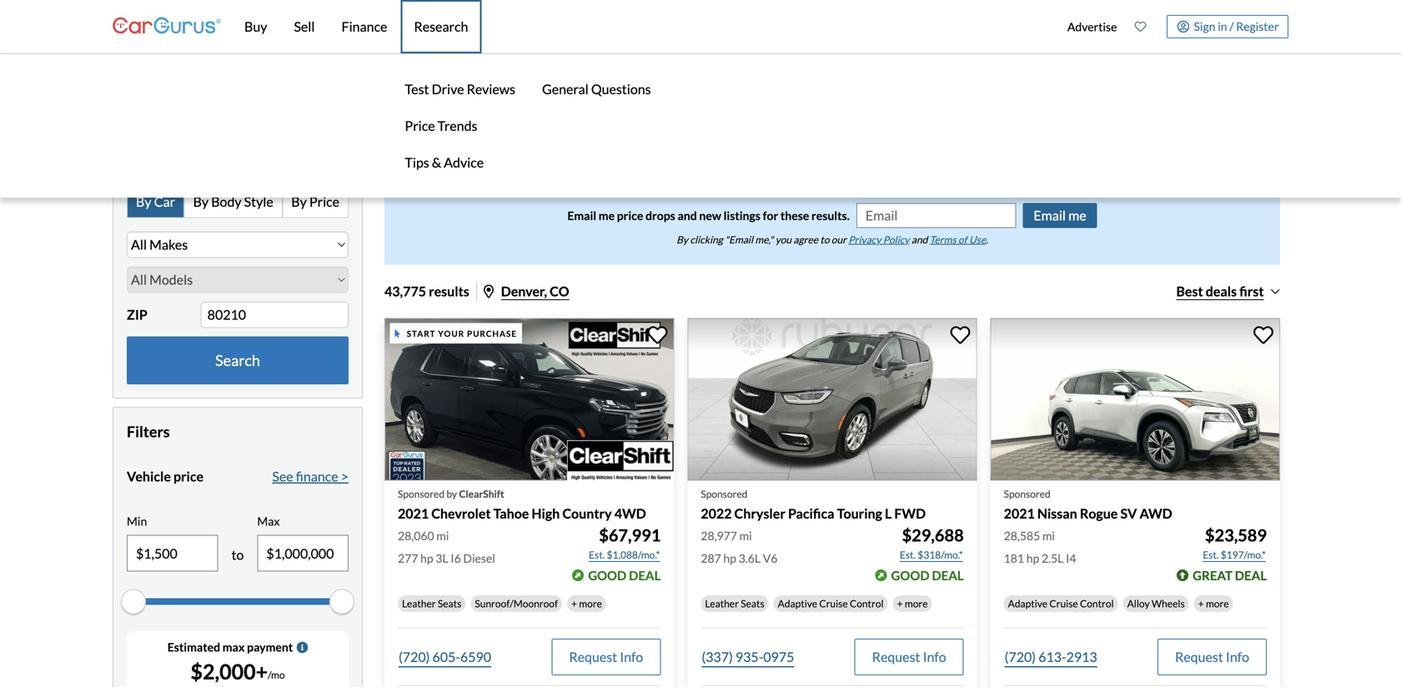 Task type: locate. For each thing, give the bounding box(es) containing it.
request info for $29,688
[[872, 649, 946, 665]]

1 good deal from the left
[[588, 568, 661, 583]]

good deal down est. $318/mo.* 'button'
[[891, 568, 964, 583]]

0 vertical spatial to
[[820, 233, 829, 245]]

hp for $23,589
[[1026, 551, 1039, 565]]

(720) left 613-
[[1005, 649, 1036, 665]]

&
[[432, 154, 441, 171]]

2 2021 from the left
[[1004, 506, 1035, 522]]

for left sale
[[468, 145, 488, 163]]

1 vertical spatial price
[[309, 193, 339, 210]]

605-
[[432, 649, 460, 665]]

sponsored inside the sponsored 2021 nissan rogue sv awd
[[1004, 488, 1051, 500]]

1 horizontal spatial est.
[[900, 549, 916, 561]]

0 horizontal spatial for
[[468, 145, 488, 163]]

$23,589 est. $197/mo.*
[[1203, 525, 1267, 561]]

good down est. $318/mo.* 'button'
[[891, 568, 930, 583]]

test
[[405, 81, 429, 97]]

more down great
[[1206, 597, 1229, 610]]

in left /
[[1218, 19, 1227, 33]]

denver, right map marker alt image
[[501, 283, 547, 299]]

2 leather seats from the left
[[705, 597, 765, 610]]

chrysler
[[734, 506, 786, 522]]

leather seats for $29,688
[[705, 597, 765, 610]]

by for by car
[[136, 193, 151, 210]]

1 est. from the left
[[589, 549, 605, 561]]

0 vertical spatial denver,
[[538, 145, 589, 163]]

0 vertical spatial and
[[678, 208, 697, 223]]

181
[[1004, 551, 1024, 565]]

more down est. $1,088/mo.* button
[[579, 597, 602, 610]]

2 horizontal spatial request
[[1175, 649, 1223, 665]]

adaptive up the 0975 on the right bottom of page
[[778, 597, 817, 610]]

leather seats down 3l
[[402, 597, 461, 610]]

mi up 3.6l
[[739, 529, 752, 543]]

0 horizontal spatial mi
[[436, 529, 449, 543]]

0 horizontal spatial leather
[[402, 597, 436, 610]]

1 more from the left
[[579, 597, 602, 610]]

2 control from the left
[[1080, 597, 1114, 610]]

0 horizontal spatial request info
[[569, 649, 643, 665]]

2 request info from the left
[[872, 649, 946, 665]]

by left car
[[136, 193, 151, 210]]

1 horizontal spatial leather seats
[[705, 597, 765, 610]]

sponsored left by
[[398, 488, 445, 500]]

high
[[532, 506, 560, 522]]

0 horizontal spatial cruise
[[819, 597, 848, 610]]

2 adaptive cruise control from the left
[[1008, 597, 1114, 610]]

1 leather from the left
[[402, 597, 436, 610]]

1 horizontal spatial cruise
[[1050, 597, 1078, 610]]

2 horizontal spatial mi
[[1042, 529, 1055, 543]]

1 horizontal spatial menu
[[1059, 3, 1289, 50]]

1 horizontal spatial adaptive
[[1008, 597, 1048, 610]]

2 horizontal spatial est.
[[1203, 549, 1219, 561]]

good deal down est. $1,088/mo.* button
[[588, 568, 661, 583]]

search
[[215, 351, 260, 370]]

935-
[[735, 649, 763, 665]]

1 horizontal spatial +
[[897, 597, 903, 610]]

2 adaptive from the left
[[1008, 597, 1048, 610]]

+ more down est. $1,088/mo.* button
[[571, 597, 602, 610]]

email inside button
[[1034, 207, 1066, 223]]

more for $29,688
[[905, 597, 928, 610]]

est. inside the $23,589 est. $197/mo.*
[[1203, 549, 1219, 561]]

deal down $1,088/mo.*
[[629, 568, 661, 583]]

0 horizontal spatial deal
[[629, 568, 661, 583]]

1 vertical spatial denver,
[[501, 283, 547, 299]]

leather seats for $67,991
[[402, 597, 461, 610]]

menu containing test drive reviews
[[402, 71, 519, 181]]

(720) 605-6590 button
[[398, 639, 492, 675]]

vehicle price
[[127, 468, 204, 484]]

terms of use link
[[930, 233, 986, 245]]

1 horizontal spatial + more
[[897, 597, 928, 610]]

pacifica
[[788, 506, 834, 522]]

0 horizontal spatial leather seats
[[402, 597, 461, 610]]

menu inside menu bar
[[402, 71, 519, 181]]

mi for $29,688
[[739, 529, 752, 543]]

2 horizontal spatial request info button
[[1158, 639, 1267, 675]]

+ for $67,991
[[571, 597, 577, 610]]

sign in / register link
[[1167, 15, 1289, 38]]

Max text field
[[258, 536, 348, 571]]

2021 up 28,585
[[1004, 506, 1035, 522]]

2 + more from the left
[[897, 597, 928, 610]]

1 mi from the left
[[436, 529, 449, 543]]

3 deal from the left
[[1235, 568, 1267, 583]]

+ more
[[571, 597, 602, 610], [897, 597, 928, 610], [1198, 597, 1229, 610]]

by car tab
[[128, 186, 185, 217]]

3 request info button from the left
[[1158, 639, 1267, 675]]

and right policy at the top right
[[911, 233, 928, 245]]

2 (720) from the left
[[1005, 649, 1036, 665]]

more down est. $318/mo.* 'button'
[[905, 597, 928, 610]]

2 est. from the left
[[900, 549, 916, 561]]

2 request info button from the left
[[855, 639, 964, 675]]

info for $29,688
[[923, 649, 946, 665]]

adaptive cruise control up the 0975 on the right bottom of page
[[778, 597, 884, 610]]

co down general questions link at the left top of the page
[[592, 145, 614, 163]]

0 horizontal spatial (720)
[[399, 649, 430, 665]]

1 vertical spatial and
[[911, 233, 928, 245]]

our
[[831, 233, 847, 245]]

finance button
[[328, 0, 401, 53]]

0 horizontal spatial 2021
[[398, 506, 429, 522]]

1 adaptive cruise control from the left
[[778, 597, 884, 610]]

1 horizontal spatial request
[[872, 649, 920, 665]]

+ more for $29,688
[[897, 597, 928, 610]]

advertise link
[[1059, 3, 1126, 50]]

1 horizontal spatial price
[[405, 118, 435, 134]]

tips & advice link
[[402, 144, 519, 181]]

2 mi from the left
[[739, 529, 752, 543]]

seats down the i6
[[438, 597, 461, 610]]

by price
[[291, 193, 339, 210]]

research
[[414, 18, 468, 35]]

1 horizontal spatial for
[[763, 208, 778, 223]]

0 horizontal spatial adaptive
[[778, 597, 817, 610]]

613-
[[1039, 649, 1066, 665]]

0 horizontal spatial adaptive cruise control
[[778, 597, 884, 610]]

leather seats down 3.6l
[[705, 597, 765, 610]]

0 vertical spatial tab list
[[120, 135, 355, 172]]

1 adaptive from the left
[[778, 597, 817, 610]]

+ down great
[[1198, 597, 1204, 610]]

leather for $67,991
[[402, 597, 436, 610]]

1 horizontal spatial in
[[1218, 19, 1227, 33]]

sponsored
[[398, 488, 445, 500], [701, 488, 748, 500], [1004, 488, 1051, 500]]

tab list containing by car
[[127, 186, 349, 218]]

adaptive cruise control down 2.5l
[[1008, 597, 1114, 610]]

advice
[[444, 154, 484, 171]]

0 horizontal spatial sponsored
[[398, 488, 445, 500]]

hp right 287
[[723, 551, 736, 565]]

more for $67,991
[[579, 597, 602, 610]]

1 horizontal spatial more
[[905, 597, 928, 610]]

1 horizontal spatial price
[[617, 208, 643, 223]]

menu bar
[[0, 0, 1401, 198]]

sponsored up "nissan"
[[1004, 488, 1051, 500]]

sponsored for $29,688
[[701, 488, 748, 500]]

sponsored inside sponsored by clearshift 2021 chevrolet tahoe high country 4wd
[[398, 488, 445, 500]]

1 vertical spatial menu
[[402, 71, 519, 181]]

2 horizontal spatial + more
[[1198, 597, 1229, 610]]

3 mi from the left
[[1042, 529, 1055, 543]]

general
[[542, 81, 589, 97]]

1 horizontal spatial mi
[[739, 529, 752, 543]]

deal down $197/mo.*
[[1235, 568, 1267, 583]]

sponsored up 2022
[[701, 488, 748, 500]]

clearshift image
[[567, 440, 674, 481]]

+ more for $67,991
[[571, 597, 602, 610]]

good down est. $1,088/mo.* button
[[588, 568, 627, 583]]

hp inside 28,060 mi 277 hp 3l i6 diesel
[[420, 551, 433, 565]]

1 2021 from the left
[[398, 506, 429, 522]]

(720) for $67,991
[[399, 649, 430, 665]]

mi inside 28,977 mi 287 hp 3.6l v6
[[739, 529, 752, 543]]

hp for $67,991
[[420, 551, 433, 565]]

hp inside 28,585 mi 181 hp 2.5l i4
[[1026, 551, 1039, 565]]

1 horizontal spatial (720)
[[1005, 649, 1036, 665]]

me,"
[[755, 233, 773, 245]]

awd
[[1140, 506, 1172, 522]]

.
[[986, 233, 988, 245]]

tab list
[[120, 135, 355, 172], [127, 186, 349, 218]]

+ right sunroof/moonroof in the bottom left of the page
[[571, 597, 577, 610]]

+
[[571, 597, 577, 610], [897, 597, 903, 610], [1198, 597, 1204, 610]]

1 + more from the left
[[571, 597, 602, 610]]

2 leather from the left
[[705, 597, 739, 610]]

2 horizontal spatial request info
[[1175, 649, 1249, 665]]

1 horizontal spatial request info
[[872, 649, 946, 665]]

1 horizontal spatial email
[[1034, 207, 1066, 223]]

(720) left 605-
[[399, 649, 430, 665]]

1 + from the left
[[571, 597, 577, 610]]

denver, right sale
[[538, 145, 589, 163]]

0 horizontal spatial hp
[[420, 551, 433, 565]]

0 vertical spatial co
[[592, 145, 614, 163]]

2 good deal from the left
[[891, 568, 964, 583]]

0 vertical spatial price
[[405, 118, 435, 134]]

email for email me price drops and new listings for these results.
[[567, 208, 596, 223]]

1 good from the left
[[588, 568, 627, 583]]

1 horizontal spatial me
[[1068, 207, 1086, 223]]

denver, co button
[[484, 283, 569, 299]]

to left our
[[820, 233, 829, 245]]

3l
[[436, 551, 448, 565]]

0 horizontal spatial good
[[588, 568, 627, 583]]

3 sponsored from the left
[[1004, 488, 1051, 500]]

est. $318/mo.* button
[[899, 547, 964, 563]]

used cars for sale in denver, co
[[398, 145, 614, 163]]

alloy wheels
[[1127, 597, 1185, 610]]

1 vertical spatial co
[[550, 283, 569, 299]]

+ more down est. $318/mo.* 'button'
[[897, 597, 928, 610]]

3 est. from the left
[[1203, 549, 1219, 561]]

28,060 mi 277 hp 3l i6 diesel
[[398, 529, 495, 565]]

price
[[405, 118, 435, 134], [309, 193, 339, 210]]

price right style
[[309, 193, 339, 210]]

request
[[569, 649, 617, 665], [872, 649, 920, 665], [1175, 649, 1223, 665]]

hp inside 28,977 mi 287 hp 3.6l v6
[[723, 551, 736, 565]]

sponsored inside the "sponsored 2022 chrysler pacifica touring l fwd"
[[701, 488, 748, 500]]

1 horizontal spatial good
[[891, 568, 930, 583]]

1 info from the left
[[620, 649, 643, 665]]

1 horizontal spatial sponsored
[[701, 488, 748, 500]]

2 horizontal spatial deal
[[1235, 568, 1267, 583]]

est. down $29,688
[[900, 549, 916, 561]]

deal down '$318/mo.*'
[[932, 568, 964, 583]]

great deal
[[1193, 568, 1267, 583]]

$67,991 est. $1,088/mo.*
[[589, 525, 661, 561]]

2 + from the left
[[897, 597, 903, 610]]

hp right the 181
[[1026, 551, 1039, 565]]

hp
[[420, 551, 433, 565], [723, 551, 736, 565], [1026, 551, 1039, 565]]

mi inside 28,060 mi 277 hp 3l i6 diesel
[[436, 529, 449, 543]]

1 leather seats from the left
[[402, 597, 461, 610]]

good deal
[[588, 568, 661, 583], [891, 568, 964, 583]]

est. for $29,688
[[900, 549, 916, 561]]

leather down 287
[[705, 597, 739, 610]]

2 horizontal spatial +
[[1198, 597, 1204, 610]]

3 hp from the left
[[1026, 551, 1039, 565]]

0 horizontal spatial co
[[550, 283, 569, 299]]

0 vertical spatial for
[[468, 145, 488, 163]]

1 sponsored from the left
[[398, 488, 445, 500]]

to left "max" text box
[[231, 547, 244, 563]]

by
[[446, 488, 457, 500]]

deal for $29,688
[[932, 568, 964, 583]]

advertise
[[1067, 20, 1117, 34]]

wheels
[[1152, 597, 1185, 610]]

clicking
[[690, 233, 723, 245]]

+ down est. $318/mo.* 'button'
[[897, 597, 903, 610]]

1 deal from the left
[[629, 568, 661, 583]]

0 horizontal spatial more
[[579, 597, 602, 610]]

3 request from the left
[[1175, 649, 1223, 665]]

est.
[[589, 549, 605, 561], [900, 549, 916, 561], [1203, 549, 1219, 561]]

menu
[[1059, 3, 1289, 50], [402, 71, 519, 181]]

1 request from the left
[[569, 649, 617, 665]]

alloy
[[1127, 597, 1150, 610]]

1 horizontal spatial 2021
[[1004, 506, 1035, 522]]

est. up great
[[1203, 549, 1219, 561]]

3 + from the left
[[1198, 597, 1204, 610]]

good deal for $29,688
[[891, 568, 964, 583]]

style
[[244, 193, 273, 210]]

sponsored 2021 nissan rogue sv awd
[[1004, 488, 1172, 522]]

in right sale
[[522, 145, 535, 163]]

1 hp from the left
[[420, 551, 433, 565]]

ceramic gray clearcoat 2022 chrysler pacifica touring l fwd minivan front-wheel drive 9-speed automatic image
[[688, 318, 977, 481]]

2 horizontal spatial more
[[1206, 597, 1229, 610]]

est. left $1,088/mo.*
[[589, 549, 605, 561]]

silver 2021 nissan rogue sv awd suv / crossover all-wheel drive automatic image
[[991, 318, 1280, 481]]

price left drops
[[617, 208, 643, 223]]

1 vertical spatial for
[[763, 208, 778, 223]]

est. inside $67,991 est. $1,088/mo.*
[[589, 549, 605, 561]]

seats for $67,991
[[438, 597, 461, 610]]

seats for $29,688
[[741, 597, 765, 610]]

cruise
[[819, 597, 848, 610], [1050, 597, 1078, 610]]

country
[[562, 506, 612, 522]]

email for email me
[[1034, 207, 1066, 223]]

leather down 277
[[402, 597, 436, 610]]

and left new
[[678, 208, 697, 223]]

hp left 3l
[[420, 551, 433, 565]]

test drive reviews link
[[402, 71, 519, 108]]

price up used
[[405, 118, 435, 134]]

0 horizontal spatial +
[[571, 597, 577, 610]]

seats down 3.6l
[[741, 597, 765, 610]]

2 horizontal spatial hp
[[1026, 551, 1039, 565]]

3 request info from the left
[[1175, 649, 1249, 665]]

start
[[407, 328, 436, 338]]

tips
[[405, 154, 429, 171]]

by
[[136, 193, 151, 210], [193, 193, 209, 210], [291, 193, 307, 210], [677, 233, 688, 245]]

fwd
[[894, 506, 926, 522]]

$197/mo.*
[[1221, 549, 1266, 561]]

3 info from the left
[[1226, 649, 1249, 665]]

for left the these
[[763, 208, 778, 223]]

1 (720) from the left
[[399, 649, 430, 665]]

good deal for $67,991
[[588, 568, 661, 583]]

1 request info from the left
[[569, 649, 643, 665]]

2 good from the left
[[891, 568, 930, 583]]

2 deal from the left
[[932, 568, 964, 583]]

0 horizontal spatial request
[[569, 649, 617, 665]]

by price tab
[[283, 186, 348, 217]]

good for $67,991
[[588, 568, 627, 583]]

1 control from the left
[[850, 597, 884, 610]]

(720)
[[399, 649, 430, 665], [1005, 649, 1036, 665]]

sign in / register menu item
[[1155, 15, 1289, 38]]

mi up 3l
[[436, 529, 449, 543]]

3 + more from the left
[[1198, 597, 1229, 610]]

2 cruise from the left
[[1050, 597, 1078, 610]]

1 horizontal spatial leather
[[705, 597, 739, 610]]

2 info from the left
[[923, 649, 946, 665]]

0 horizontal spatial price
[[309, 193, 339, 210]]

28,977 mi 287 hp 3.6l v6
[[701, 529, 778, 565]]

mi up 2.5l
[[1042, 529, 1055, 543]]

0 horizontal spatial menu
[[402, 71, 519, 181]]

privacy policy link
[[848, 233, 910, 245]]

0 horizontal spatial good deal
[[588, 568, 661, 583]]

0 horizontal spatial seats
[[438, 597, 461, 610]]

1 horizontal spatial hp
[[723, 551, 736, 565]]

drive
[[432, 81, 464, 97]]

1 horizontal spatial seats
[[741, 597, 765, 610]]

2 seats from the left
[[741, 597, 765, 610]]

request for $67,991
[[569, 649, 617, 665]]

mi inside 28,585 mi 181 hp 2.5l i4
[[1042, 529, 1055, 543]]

0 horizontal spatial info
[[620, 649, 643, 665]]

0 horizontal spatial + more
[[571, 597, 602, 610]]

by right style
[[291, 193, 307, 210]]

request info button
[[552, 639, 661, 675], [855, 639, 964, 675], [1158, 639, 1267, 675]]

me inside button
[[1068, 207, 1086, 223]]

0 horizontal spatial email
[[567, 208, 596, 223]]

deal for $23,589
[[1235, 568, 1267, 583]]

2021 up 28,060
[[398, 506, 429, 522]]

1 horizontal spatial info
[[923, 649, 946, 665]]

1 request info button from the left
[[552, 639, 661, 675]]

1 vertical spatial in
[[522, 145, 535, 163]]

2 sponsored from the left
[[701, 488, 748, 500]]

mouse pointer image
[[395, 329, 400, 338]]

co right map marker alt image
[[550, 283, 569, 299]]

sponsored for $23,589
[[1004, 488, 1051, 500]]

car
[[154, 193, 175, 210]]

cargurus logo homepage link image
[[113, 3, 221, 50]]

0 vertical spatial in
[[1218, 19, 1227, 33]]

hp for $29,688
[[723, 551, 736, 565]]

1 horizontal spatial deal
[[932, 568, 964, 583]]

price right vehicle on the left bottom
[[173, 468, 204, 484]]

ZIP telephone field
[[201, 301, 349, 328]]

2 horizontal spatial sponsored
[[1004, 488, 1051, 500]]

adaptive down the 181
[[1008, 597, 1048, 610]]

(720) 613-2913
[[1005, 649, 1097, 665]]

request info button for $29,688
[[855, 639, 964, 675]]

0 horizontal spatial request info button
[[552, 639, 661, 675]]

2913
[[1066, 649, 1097, 665]]

2 request from the left
[[872, 649, 920, 665]]

est. inside $29,688 est. $318/mo.*
[[900, 549, 916, 561]]

by left body
[[193, 193, 209, 210]]

0 vertical spatial menu
[[1059, 3, 1289, 50]]

(337) 935-0975
[[702, 649, 794, 665]]

3 more from the left
[[1206, 597, 1229, 610]]

1 horizontal spatial request info button
[[855, 639, 964, 675]]

1 horizontal spatial control
[[1080, 597, 1114, 610]]

by body style
[[193, 193, 273, 210]]

0 horizontal spatial est.
[[589, 549, 605, 561]]

tab
[[121, 135, 239, 171]]

1 seats from the left
[[438, 597, 461, 610]]

2022
[[701, 506, 732, 522]]

28,060
[[398, 529, 434, 543]]

me for email me price drops and new listings for these results.
[[599, 208, 615, 223]]

info
[[620, 649, 643, 665], [923, 649, 946, 665], [1226, 649, 1249, 665]]

2021
[[398, 506, 429, 522], [1004, 506, 1035, 522]]

info circle image
[[296, 642, 308, 653]]

+ more down great
[[1198, 597, 1229, 610]]

2 hp from the left
[[723, 551, 736, 565]]

i4
[[1066, 551, 1076, 565]]

estimated max payment
[[167, 640, 293, 654]]

$29,688 est. $318/mo.*
[[900, 525, 964, 561]]

your
[[438, 328, 465, 338]]

0 horizontal spatial to
[[231, 547, 244, 563]]

nissan
[[1037, 506, 1077, 522]]

1 horizontal spatial good deal
[[891, 568, 964, 583]]

denver,
[[538, 145, 589, 163], [501, 283, 547, 299]]

0 vertical spatial price
[[617, 208, 643, 223]]

0 horizontal spatial me
[[599, 208, 615, 223]]

body
[[211, 193, 242, 210]]

clearshift
[[459, 488, 504, 500]]

2 horizontal spatial info
[[1226, 649, 1249, 665]]

1 vertical spatial tab list
[[127, 186, 349, 218]]

1 vertical spatial price
[[173, 468, 204, 484]]

2 more from the left
[[905, 597, 928, 610]]

1 horizontal spatial adaptive cruise control
[[1008, 597, 1114, 610]]

0 horizontal spatial control
[[850, 597, 884, 610]]



Task type: vqa. For each thing, say whether or not it's contained in the screenshot.
"affordable luxury" image
no



Task type: describe. For each thing, give the bounding box(es) containing it.
mi for $23,589
[[1042, 529, 1055, 543]]

you
[[775, 233, 792, 245]]

price trends
[[405, 118, 477, 134]]

Min text field
[[128, 536, 217, 571]]

43,775 results
[[384, 283, 469, 299]]

+ for $23,589
[[1198, 597, 1204, 610]]

0 horizontal spatial in
[[522, 145, 535, 163]]

43,775
[[384, 283, 426, 299]]

drops
[[646, 208, 675, 223]]

min
[[127, 514, 147, 528]]

sponsored by clearshift 2021 chevrolet tahoe high country 4wd
[[398, 488, 646, 522]]

$1,088/mo.*
[[607, 549, 660, 561]]

/
[[1230, 19, 1234, 33]]

by for by body style
[[193, 193, 209, 210]]

sponsored for $67,991
[[398, 488, 445, 500]]

$2,000+
[[191, 659, 268, 684]]

est. $1,088/mo.* button
[[588, 547, 661, 563]]

277
[[398, 551, 418, 565]]

purchase
[[467, 328, 517, 338]]

price trends link
[[402, 108, 519, 144]]

results
[[429, 283, 469, 299]]

see finance >
[[272, 468, 349, 484]]

(337) 935-0975 button
[[701, 639, 795, 675]]

test drive reviews
[[405, 81, 515, 97]]

used
[[398, 145, 432, 163]]

me for email me
[[1068, 207, 1086, 223]]

2021 inside sponsored by clearshift 2021 chevrolet tahoe high country 4wd
[[398, 506, 429, 522]]

Email email field
[[857, 204, 1015, 227]]

>
[[341, 468, 349, 484]]

good for $29,688
[[891, 568, 930, 583]]

buy
[[244, 18, 267, 35]]

0 horizontal spatial and
[[678, 208, 697, 223]]

of
[[958, 233, 967, 245]]

tips & advice
[[405, 154, 484, 171]]

email me
[[1034, 207, 1086, 223]]

request info button for $23,589
[[1158, 639, 1267, 675]]

(720) 613-2913 button
[[1004, 639, 1098, 675]]

listings
[[724, 208, 761, 223]]

1 vertical spatial to
[[231, 547, 244, 563]]

28,585 mi 181 hp 2.5l i4
[[1004, 529, 1076, 565]]

finance
[[296, 468, 338, 484]]

more for $23,589
[[1206, 597, 1229, 610]]

saved cars image
[[1135, 21, 1146, 33]]

search button
[[127, 336, 349, 385]]

these
[[781, 208, 809, 223]]

max
[[222, 640, 245, 654]]

reviews
[[467, 81, 515, 97]]

email me button
[[1023, 203, 1097, 228]]

1 horizontal spatial and
[[911, 233, 928, 245]]

user icon image
[[1177, 20, 1189, 33]]

2021 inside the sponsored 2021 nissan rogue sv awd
[[1004, 506, 1035, 522]]

by left clicking
[[677, 233, 688, 245]]

(720) for $23,589
[[1005, 649, 1036, 665]]

estimated
[[167, 640, 220, 654]]

results.
[[812, 208, 850, 223]]

in inside menu item
[[1218, 19, 1227, 33]]

menu containing sign in / register
[[1059, 3, 1289, 50]]

est. for $23,589
[[1203, 549, 1219, 561]]

by clicking "email me," you agree to our privacy policy and terms of use .
[[677, 233, 988, 245]]

sign
[[1194, 19, 1216, 33]]

filters
[[127, 422, 170, 441]]

deal for $67,991
[[629, 568, 661, 583]]

request info button for $67,991
[[552, 639, 661, 675]]

questions
[[591, 81, 651, 97]]

sunroof/moonroof
[[475, 597, 558, 610]]

(337)
[[702, 649, 733, 665]]

info for $67,991
[[620, 649, 643, 665]]

menu bar containing buy
[[0, 0, 1401, 198]]

28,585
[[1004, 529, 1040, 543]]

$67,991
[[599, 525, 661, 545]]

est. $197/mo.* button
[[1202, 547, 1267, 563]]

price inside by price tab
[[309, 193, 339, 210]]

28,977
[[701, 529, 737, 543]]

request info for $23,589
[[1175, 649, 1249, 665]]

mi for $67,991
[[436, 529, 449, 543]]

info for $23,589
[[1226, 649, 1249, 665]]

black 2021 chevrolet tahoe high country 4wd suv / crossover four-wheel drive 10-speed automatic image
[[384, 318, 674, 481]]

cars
[[435, 145, 465, 163]]

+ more for $23,589
[[1198, 597, 1229, 610]]

see finance > link
[[272, 466, 349, 487]]

v6
[[763, 551, 778, 565]]

est. for $67,991
[[589, 549, 605, 561]]

request for $23,589
[[1175, 649, 1223, 665]]

by body style tab
[[185, 186, 283, 217]]

/mo
[[268, 669, 285, 681]]

287
[[701, 551, 721, 565]]

policy
[[883, 233, 910, 245]]

general questions link
[[539, 71, 654, 108]]

(720) 605-6590
[[399, 649, 491, 665]]

1 horizontal spatial to
[[820, 233, 829, 245]]

by for by price
[[291, 193, 307, 210]]

3.6l
[[739, 551, 761, 565]]

map marker alt image
[[484, 285, 494, 298]]

l
[[885, 506, 892, 522]]

use
[[969, 233, 986, 245]]

+ for $29,688
[[897, 597, 903, 610]]

0 horizontal spatial price
[[173, 468, 204, 484]]

sign in / register
[[1194, 19, 1279, 33]]

privacy
[[848, 233, 881, 245]]

1 horizontal spatial co
[[592, 145, 614, 163]]

leather for $29,688
[[705, 597, 739, 610]]

request info for $67,991
[[569, 649, 643, 665]]

agree
[[793, 233, 818, 245]]

price inside price trends link
[[405, 118, 435, 134]]

max
[[257, 514, 280, 528]]

sponsored 2022 chrysler pacifica touring l fwd
[[701, 488, 926, 522]]

sell button
[[281, 0, 328, 53]]

request for $29,688
[[872, 649, 920, 665]]

tahoe
[[493, 506, 529, 522]]

$23,589
[[1205, 525, 1267, 545]]

$29,688
[[902, 525, 964, 545]]

sale
[[491, 145, 519, 163]]

i6
[[451, 551, 461, 565]]

6590
[[460, 649, 491, 665]]

1 cruise from the left
[[819, 597, 848, 610]]



